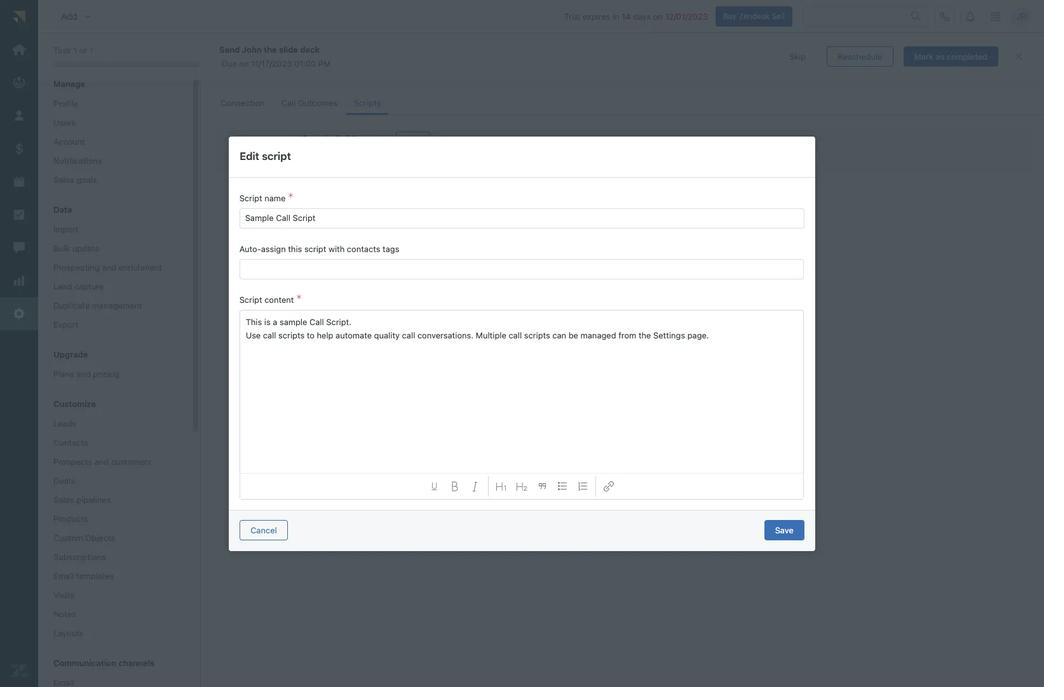 Task type: locate. For each thing, give the bounding box(es) containing it.
name
[[265, 193, 286, 203]]

None text field
[[246, 316, 799, 342]]

call inside voice and text call your leads and contacts directly from sell. learn about
[[213, 69, 227, 79]]

1 horizontal spatial from
[[619, 330, 637, 340]]

leads
[[53, 419, 76, 429]]

edit
[[407, 135, 420, 143], [240, 150, 259, 163]]

layouts link
[[48, 625, 181, 642]]

italic image
[[471, 481, 481, 492]]

this
[[246, 317, 262, 327]]

0 horizontal spatial asterisk image
[[288, 193, 294, 203]]

1 sales from the top
[[53, 175, 74, 185]]

0 horizontal spatial script
[[262, 150, 291, 163]]

1
[[73, 45, 77, 55], [89, 45, 93, 55]]

learn
[[394, 69, 415, 79]]

edit up 'script name'
[[240, 150, 259, 163]]

this is a sample call script. use call scripts to help automate quality call conversations. multiple call scripts can be managed from the settings page.
[[246, 317, 709, 340]]

of
[[79, 45, 87, 55]]

sample
[[280, 317, 308, 327]]

the up 11/17/2023
[[264, 44, 277, 54]]

pricing
[[93, 369, 119, 379]]

content
[[265, 295, 294, 305]]

custom objects
[[53, 533, 115, 543]]

and down "bulk update" link
[[102, 263, 116, 273]]

days
[[633, 11, 651, 21]]

contacts
[[288, 69, 322, 79], [347, 244, 381, 254]]

0 horizontal spatial scripts
[[279, 330, 305, 340]]

task
[[53, 45, 71, 55]]

call down is
[[263, 330, 277, 340]]

script right the this
[[305, 244, 327, 254]]

on right the days
[[653, 11, 663, 21]]

the left settings
[[639, 330, 652, 340]]

contacts down 01:00
[[288, 69, 322, 79]]

scripts down sample
[[279, 330, 305, 340]]

lead capture link
[[48, 278, 181, 295]]

send john the slide deck due on 11/17/2023 01:00 pm
[[219, 44, 331, 69]]

1 horizontal spatial 1
[[89, 45, 93, 55]]

2 horizontal spatial call
[[509, 330, 522, 340]]

and down contacts link at left
[[94, 457, 109, 467]]

with
[[329, 244, 345, 254]]

profile
[[53, 99, 78, 109]]

visits
[[53, 590, 74, 601]]

prospects and customers link
[[48, 454, 181, 470]]

1 horizontal spatial edit
[[407, 135, 420, 143]]

chevron down image
[[82, 11, 93, 21]]

script.
[[327, 317, 352, 327]]

scripts left the can
[[525, 330, 551, 340]]

heading1 image
[[497, 481, 507, 492]]

sales left the goals
[[53, 175, 74, 185]]

script
[[352, 134, 376, 144], [240, 193, 263, 203], [240, 295, 263, 305]]

from left sell.
[[355, 69, 373, 79]]

and down 11/17/2023
[[272, 69, 286, 79]]

sell.
[[375, 69, 392, 79]]

0 horizontal spatial edit
[[240, 150, 259, 163]]

0 horizontal spatial on
[[239, 58, 249, 69]]

can
[[553, 330, 567, 340]]

cold calling outreach
[[288, 158, 376, 168]]

sample
[[302, 134, 332, 144]]

objects
[[85, 533, 115, 543]]

and for pricing
[[76, 369, 91, 379]]

data
[[53, 205, 72, 215]]

bold image
[[450, 481, 461, 492]]

voice
[[213, 48, 250, 65]]

bulk update
[[53, 243, 99, 254]]

the
[[264, 44, 277, 54], [639, 330, 652, 340]]

2 vertical spatial script
[[240, 295, 263, 305]]

about
[[418, 69, 440, 79]]

leads link
[[48, 416, 181, 432]]

layouts
[[53, 629, 83, 639]]

templates
[[76, 571, 114, 582]]

asterisk image right name
[[288, 193, 294, 203]]

sales pipelines
[[53, 495, 111, 505]]

0 vertical spatial sales
[[53, 175, 74, 185]]

bulk
[[53, 243, 70, 254]]

1 left of
[[73, 45, 77, 55]]

asterisk image
[[288, 193, 294, 203], [297, 295, 302, 305]]

call left outcomes
[[281, 98, 296, 108]]

1 1 from the left
[[73, 45, 77, 55]]

update
[[72, 243, 99, 254]]

your
[[230, 69, 247, 79]]

1 vertical spatial on
[[239, 58, 249, 69]]

and right plans on the left
[[76, 369, 91, 379]]

auto-assign this script with contacts tags
[[240, 244, 400, 254]]

call right 'quality'
[[402, 330, 416, 340]]

send john the slide deck link
[[219, 44, 756, 55]]

edit left trash icon
[[407, 135, 420, 143]]

asterisk image right content
[[297, 295, 302, 305]]

on inside send john the slide deck due on 11/17/2023 01:00 pm
[[239, 58, 249, 69]]

call right sample
[[334, 134, 349, 144]]

0 horizontal spatial 1
[[73, 45, 77, 55]]

upgrade
[[53, 350, 88, 360]]

cancel image
[[1014, 51, 1024, 62]]

1 horizontal spatial on
[[653, 11, 663, 21]]

bell image
[[966, 11, 976, 21]]

and for enrichment
[[102, 263, 116, 273]]

1 horizontal spatial asterisk image
[[297, 295, 302, 305]]

customers
[[111, 457, 151, 467]]

from right the managed on the top right of the page
[[619, 330, 637, 340]]

contacts link
[[48, 435, 181, 451]]

1 vertical spatial the
[[639, 330, 652, 340]]

0 vertical spatial contacts
[[288, 69, 322, 79]]

12/01/2023
[[665, 11, 708, 21]]

jp
[[1016, 11, 1027, 22]]

0 vertical spatial on
[[653, 11, 663, 21]]

1 vertical spatial contacts
[[347, 244, 381, 254]]

script
[[262, 150, 291, 163], [305, 244, 327, 254]]

call right multiple
[[509, 330, 522, 340]]

on up your
[[239, 58, 249, 69]]

sales
[[53, 175, 74, 185], [53, 495, 74, 505]]

and up leads
[[253, 48, 278, 65]]

0 vertical spatial from
[[355, 69, 373, 79]]

1 vertical spatial script
[[240, 193, 263, 203]]

0 vertical spatial asterisk image
[[288, 193, 294, 203]]

1 vertical spatial from
[[619, 330, 637, 340]]

0 vertical spatial the
[[264, 44, 277, 54]]

1 vertical spatial edit
[[240, 150, 259, 163]]

zendesk
[[739, 11, 770, 21]]

prospecting
[[53, 263, 100, 273]]

sales goals link
[[48, 172, 181, 188]]

01:00
[[294, 58, 316, 69]]

1 vertical spatial asterisk image
[[297, 295, 302, 305]]

reschedule
[[838, 51, 883, 61]]

and for text
[[253, 48, 278, 65]]

1 horizontal spatial scripts
[[525, 330, 551, 340]]

0 horizontal spatial call
[[263, 330, 277, 340]]

call down due at the left of the page
[[213, 69, 227, 79]]

none text field containing this is a sample call script.
[[246, 316, 799, 342]]

goals
[[76, 175, 97, 185]]

products link
[[48, 511, 181, 528]]

sales pipelines link
[[48, 492, 181, 509]]

script up outreach
[[352, 134, 376, 144]]

script up name
[[262, 150, 291, 163]]

to
[[307, 330, 315, 340]]

calls image
[[940, 11, 950, 21]]

link image
[[604, 481, 614, 492]]

contacts right the with
[[347, 244, 381, 254]]

1 vertical spatial script
[[305, 244, 327, 254]]

0 vertical spatial edit
[[407, 135, 420, 143]]

2 scripts from the left
[[525, 330, 551, 340]]

plans and pricing link
[[48, 366, 181, 383]]

sales for sales pipelines
[[53, 495, 74, 505]]

capture
[[74, 282, 104, 292]]

1 right of
[[89, 45, 93, 55]]

None field
[[72, 48, 172, 59], [243, 260, 801, 279], [72, 48, 172, 59], [243, 260, 801, 279]]

sales down deals
[[53, 495, 74, 505]]

0 vertical spatial script
[[262, 150, 291, 163]]

1 horizontal spatial the
[[639, 330, 652, 340]]

1 horizontal spatial call
[[402, 330, 416, 340]]

from
[[355, 69, 373, 79], [619, 330, 637, 340]]

call up to
[[310, 317, 324, 327]]

call
[[213, 69, 227, 79], [281, 98, 296, 108], [334, 134, 349, 144], [310, 317, 324, 327]]

assign
[[261, 244, 286, 254]]

managed
[[581, 330, 617, 340]]

slide
[[279, 44, 298, 54]]

leads
[[249, 69, 269, 79]]

and inside "link"
[[102, 263, 116, 273]]

script left name
[[240, 193, 263, 203]]

script content
[[240, 295, 294, 305]]

the inside this is a sample call script. use call scripts to help automate quality call conversations. multiple call scripts can be managed from the settings page.
[[639, 330, 652, 340]]

edit inside button
[[407, 135, 420, 143]]

0 horizontal spatial contacts
[[288, 69, 322, 79]]

use
[[246, 330, 261, 340]]

account link
[[48, 133, 181, 150]]

zendesk image
[[11, 663, 27, 680]]

1 vertical spatial sales
[[53, 495, 74, 505]]

export
[[53, 320, 79, 330]]

page.
[[688, 330, 709, 340]]

0 horizontal spatial the
[[264, 44, 277, 54]]

1 scripts from the left
[[279, 330, 305, 340]]

2 sales from the top
[[53, 495, 74, 505]]

0 horizontal spatial from
[[355, 69, 373, 79]]

jp button
[[1011, 6, 1032, 26]]

script up "this"
[[240, 295, 263, 305]]



Task type: describe. For each thing, give the bounding box(es) containing it.
trash image
[[438, 135, 445, 142]]

contacts
[[53, 438, 88, 448]]

mark
[[914, 51, 934, 61]]

notes
[[53, 610, 76, 620]]

connection link
[[213, 92, 272, 115]]

communication channels
[[53, 659, 155, 669]]

directly
[[324, 69, 353, 79]]

quote image
[[537, 481, 548, 492]]

profile link
[[48, 95, 181, 112]]

be
[[569, 330, 579, 340]]

duplicate management
[[53, 301, 142, 311]]

edit script
[[240, 150, 291, 163]]

customize
[[53, 399, 96, 409]]

0 vertical spatial script
[[352, 134, 376, 144]]

edit button
[[396, 131, 430, 147]]

sell
[[772, 11, 785, 21]]

voice and text call your leads and contacts directly from sell. learn about
[[213, 48, 442, 79]]

channels
[[118, 659, 155, 669]]

buy
[[723, 11, 737, 21]]

import
[[53, 224, 79, 235]]

trial
[[564, 11, 581, 21]]

contacts inside voice and text call your leads and contacts directly from sell. learn about
[[288, 69, 322, 79]]

buy zendesk sell button
[[715, 6, 793, 26]]

john
[[242, 44, 262, 54]]

duplicate management link
[[48, 297, 181, 314]]

and for customers
[[94, 457, 109, 467]]

sample call script
[[302, 134, 376, 144]]

pm
[[318, 58, 331, 69]]

conversations.
[[418, 330, 474, 340]]

zendesk products image
[[992, 12, 1000, 21]]

scripts
[[354, 98, 381, 108]]

script for script name
[[240, 193, 263, 203]]

deck
[[300, 44, 320, 54]]

sales goals
[[53, 175, 97, 185]]

plans
[[53, 369, 74, 379]]

script name
[[240, 193, 286, 203]]

multiple
[[476, 330, 507, 340]]

prospecting and enrichment link
[[48, 259, 181, 276]]

plans and pricing
[[53, 369, 119, 379]]

is
[[265, 317, 271, 327]]

heading2 image
[[517, 481, 527, 492]]

completed
[[947, 51, 988, 61]]

expires
[[583, 11, 611, 21]]

mark as completed
[[914, 51, 988, 61]]

email
[[53, 571, 74, 582]]

script for script content
[[240, 295, 263, 305]]

reschedule button
[[827, 46, 893, 67]]

1 horizontal spatial contacts
[[347, 244, 381, 254]]

import link
[[48, 221, 181, 238]]

edit for edit
[[407, 135, 420, 143]]

prospects
[[53, 457, 92, 467]]

from inside voice and text call your leads and contacts directly from sell. learn about
[[355, 69, 373, 79]]

1 call from the left
[[263, 330, 277, 340]]

asterisk image for script content
[[297, 295, 302, 305]]

list number image
[[578, 481, 588, 492]]

prospects and customers
[[53, 457, 151, 467]]

export link
[[48, 317, 181, 333]]

notifications
[[53, 156, 102, 166]]

notes link
[[48, 606, 181, 623]]

bulk update link
[[48, 240, 181, 257]]

skip
[[789, 51, 806, 61]]

due
[[222, 58, 237, 69]]

a
[[273, 317, 278, 327]]

help
[[317, 330, 334, 340]]

automate
[[336, 330, 372, 340]]

email templates link
[[48, 568, 181, 585]]

call inside this is a sample call script. use call scripts to help automate quality call conversations. multiple call scripts can be managed from the settings page.
[[310, 317, 324, 327]]

outcomes
[[298, 98, 337, 108]]

from inside this is a sample call script. use call scripts to help automate quality call conversations. multiple call scripts can be managed from the settings page.
[[619, 330, 637, 340]]

3 call from the left
[[509, 330, 522, 340]]

sales for sales goals
[[53, 175, 74, 185]]

account
[[53, 137, 85, 147]]

edit for edit script
[[240, 150, 259, 163]]

11/17/2023
[[251, 58, 292, 69]]

cancel
[[251, 525, 277, 536]]

bullet list image
[[558, 481, 568, 492]]

underline image
[[431, 482, 439, 491]]

lead
[[53, 282, 72, 292]]

save button
[[764, 521, 805, 541]]

text
[[281, 48, 309, 65]]

2 call from the left
[[402, 330, 416, 340]]

asterisk image for script name
[[288, 193, 294, 203]]

management
[[92, 301, 142, 311]]

manage
[[53, 79, 85, 89]]

call outcomes link
[[274, 92, 345, 115]]

Script name field
[[245, 209, 799, 228]]

add button
[[51, 4, 103, 29]]

notifications link
[[48, 153, 181, 169]]

deals link
[[48, 473, 181, 490]]

outreach
[[338, 158, 376, 168]]

2 1 from the left
[[89, 45, 93, 55]]

scripts link
[[346, 92, 389, 115]]

the inside send john the slide deck due on 11/17/2023 01:00 pm
[[264, 44, 277, 54]]

add
[[61, 11, 77, 21]]

visits link
[[48, 587, 181, 604]]

duplicate
[[53, 301, 90, 311]]

cancel button
[[240, 521, 288, 541]]

auto-
[[240, 244, 261, 254]]

1 horizontal spatial script
[[305, 244, 327, 254]]

custom
[[53, 533, 83, 543]]

enrichment
[[119, 263, 162, 273]]

tags
[[383, 244, 400, 254]]

search image
[[911, 11, 922, 21]]



Task type: vqa. For each thing, say whether or not it's contained in the screenshot.
TEXT BOX
yes



